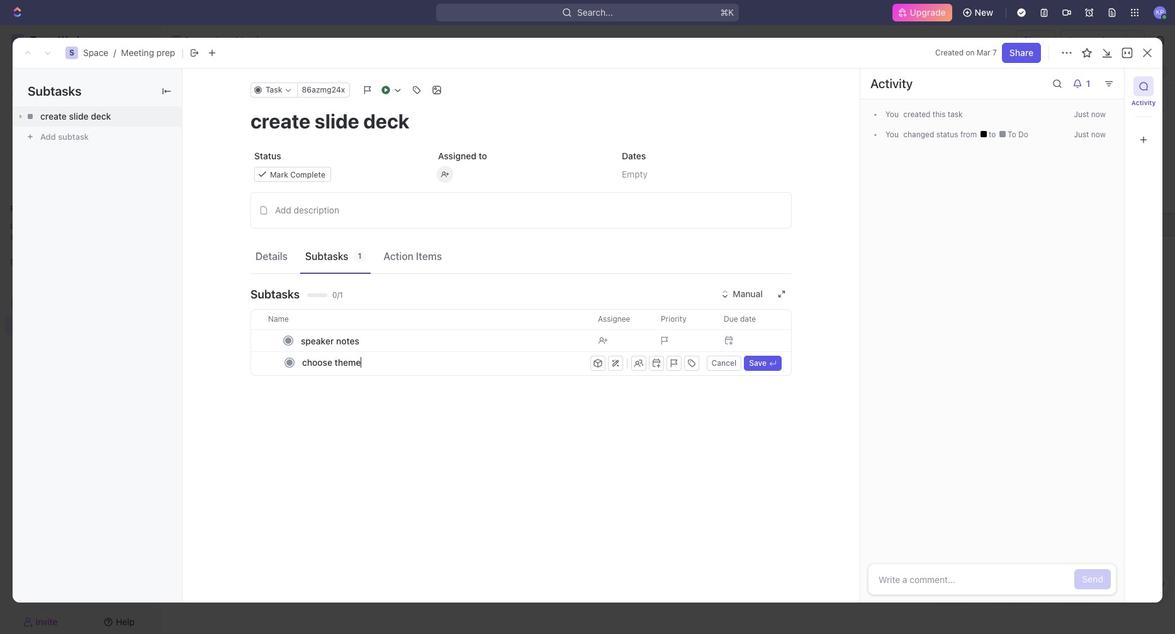 Task type: locate. For each thing, give the bounding box(es) containing it.
just now for changed status from
[[1075, 130, 1107, 139]]

1 button
[[1068, 74, 1100, 94]]

1 vertical spatial just now
[[1075, 130, 1107, 139]]

to for to add favorites to your sidebar.
[[42, 222, 49, 231]]

docs
[[30, 108, 51, 119]]

2 horizontal spatial s
[[174, 37, 179, 44]]

create
[[40, 111, 67, 122], [226, 220, 252, 230]]

just now for created this task
[[1075, 110, 1107, 119]]

new
[[975, 7, 994, 18]]

0 vertical spatial s
[[174, 37, 179, 44]]

0 horizontal spatial space
[[83, 47, 109, 58]]

2 horizontal spatial space, , element
[[171, 35, 181, 45]]

task button
[[251, 83, 298, 98]]

1 down the description
[[311, 220, 315, 229]]

slide up the details button
[[255, 220, 274, 230]]

1 vertical spatial now
[[1092, 130, 1107, 139]]

2 vertical spatial s
[[15, 299, 20, 308]]

status
[[254, 151, 281, 161]]

0 horizontal spatial 1
[[311, 220, 315, 229]]

1 left action
[[358, 251, 362, 260]]

add left the description
[[275, 205, 291, 215]]

details
[[256, 250, 288, 262]]

sidebar navigation
[[0, 25, 161, 634]]

to left to do
[[989, 130, 999, 139]]

1 vertical spatial /
[[114, 47, 116, 58]]

add description button
[[255, 200, 788, 220]]

board link
[[223, 62, 250, 80]]

s
[[174, 37, 179, 44], [69, 48, 74, 57], [15, 299, 20, 308]]

add
[[51, 222, 65, 231]]

1 up search tasks... text field
[[1087, 78, 1091, 89]]

assignee button
[[591, 309, 654, 329]]

home
[[30, 66, 54, 76]]

you left changed
[[886, 130, 899, 139]]

1 now from the top
[[1092, 110, 1107, 119]]

now
[[1092, 110, 1107, 119], [1092, 130, 1107, 139]]

1 vertical spatial create
[[226, 220, 252, 230]]

create slide deck up the details button
[[226, 220, 297, 230]]

action items button
[[379, 244, 447, 268]]

created
[[936, 48, 964, 57]]

subtasks down home
[[28, 84, 82, 98]]

just now down search tasks... text field
[[1075, 130, 1107, 139]]

task sidebar content section
[[858, 69, 1125, 603]]

to
[[989, 130, 999, 139], [1008, 130, 1017, 139], [479, 151, 487, 161], [42, 222, 49, 231], [100, 222, 107, 231]]

s inside navigation
[[15, 299, 20, 308]]

invite button
[[5, 613, 76, 631]]

favorites button
[[5, 202, 56, 217]]

meeting inside space / meeting prep |
[[121, 47, 154, 58]]

to left add
[[42, 222, 49, 231]]

2 vertical spatial add task button
[[220, 240, 268, 255]]

0 horizontal spatial meeting
[[121, 47, 154, 58]]

task
[[1110, 66, 1127, 75], [266, 85, 282, 94], [301, 178, 317, 188], [245, 242, 263, 252]]

prep left |
[[157, 47, 175, 58]]

description
[[294, 205, 339, 215]]

0 vertical spatial create slide deck
[[40, 111, 111, 122]]

customize
[[1032, 65, 1077, 76]]

click
[[10, 222, 30, 231]]

2 horizontal spatial add task
[[1094, 66, 1127, 75]]

create slide deck link
[[13, 106, 182, 127]]

1 inside dropdown button
[[1087, 78, 1091, 89]]

notes
[[336, 335, 360, 346]]

0 horizontal spatial activity
[[871, 76, 913, 91]]

0 vertical spatial now
[[1092, 110, 1107, 119]]

just down 1 dropdown button
[[1075, 110, 1090, 119]]

add up add description at the top left of page
[[284, 178, 298, 188]]

empty
[[622, 169, 648, 180]]

deck up add subtask button
[[91, 111, 111, 122]]

1 horizontal spatial meeting
[[236, 35, 270, 45]]

slide up dashboards link
[[69, 111, 89, 122]]

0 horizontal spatial /
[[114, 47, 116, 58]]

1 just now from the top
[[1075, 110, 1107, 119]]

1 horizontal spatial create slide deck
[[226, 220, 297, 230]]

prep up task dropdown button
[[272, 35, 291, 45]]

slide inside 'link'
[[69, 111, 89, 122]]

prep
[[272, 35, 291, 45], [157, 47, 175, 58]]

1 inside button
[[311, 220, 315, 229]]

add task for the bottom add task button
[[226, 242, 263, 252]]

0 horizontal spatial add task
[[226, 242, 263, 252]]

dashboards
[[30, 130, 79, 140]]

2 horizontal spatial subtasks
[[305, 250, 349, 262]]

created
[[904, 110, 931, 119]]

2 you from the top
[[886, 130, 899, 139]]

space, , element down spaces
[[11, 297, 24, 310]]

2 vertical spatial add task
[[226, 242, 263, 252]]

search...
[[578, 7, 613, 18]]

1 vertical spatial you
[[886, 130, 899, 139]]

subtasks down 1 button on the left top
[[305, 250, 349, 262]]

0 vertical spatial 1
[[1087, 78, 1091, 89]]

action
[[384, 250, 414, 262]]

space up |
[[184, 35, 209, 45]]

1 vertical spatial activity
[[1132, 99, 1157, 106]]

just for changed status from
[[1075, 130, 1090, 139]]

1 button
[[299, 219, 317, 231]]

2 now from the top
[[1092, 130, 1107, 139]]

subtasks
[[28, 84, 82, 98], [305, 250, 349, 262], [251, 288, 300, 301]]

0 vertical spatial /
[[215, 35, 218, 45]]

csv
[[1151, 580, 1166, 589]]

2 just from the top
[[1075, 130, 1090, 139]]

meeting prep link up board
[[220, 33, 294, 48]]

space link
[[83, 47, 109, 58]]

1 vertical spatial 1
[[311, 220, 315, 229]]

s inside s space /
[[174, 37, 179, 44]]

2 just now from the top
[[1075, 130, 1107, 139]]

on
[[966, 48, 975, 57]]

s up "home" link
[[69, 48, 74, 57]]

0 vertical spatial just
[[1075, 110, 1090, 119]]

0 horizontal spatial create slide deck
[[40, 111, 111, 122]]

2 horizontal spatial 1
[[1087, 78, 1091, 89]]

0 vertical spatial prep
[[272, 35, 291, 45]]

0 horizontal spatial space, , element
[[11, 297, 24, 310]]

deck left 1 button on the left top
[[277, 220, 297, 230]]

now down 1 dropdown button
[[1092, 110, 1107, 119]]

1 vertical spatial prep
[[157, 47, 175, 58]]

0 horizontal spatial subtasks
[[28, 84, 82, 98]]

1 horizontal spatial subtasks
[[251, 288, 300, 301]]

|
[[182, 46, 184, 59]]

create up dashboards
[[40, 111, 67, 122]]

0 vertical spatial slide
[[69, 111, 89, 122]]

just now
[[1075, 110, 1107, 119], [1075, 130, 1107, 139]]

space, , element up "home" link
[[66, 47, 78, 59]]

space, , element
[[171, 35, 181, 45], [66, 47, 78, 59], [11, 297, 24, 310]]

2 vertical spatial 1
[[358, 251, 362, 260]]

1 horizontal spatial activity
[[1132, 99, 1157, 106]]

now down search tasks... text field
[[1092, 130, 1107, 139]]

0 vertical spatial share
[[1024, 35, 1048, 45]]

list link
[[185, 62, 202, 80]]

hide button
[[975, 62, 1014, 80]]

0 vertical spatial create
[[40, 111, 67, 122]]

1 just from the top
[[1075, 110, 1090, 119]]

1 vertical spatial slide
[[255, 220, 274, 230]]

date
[[741, 314, 757, 324]]

create slide deck up dashboards link
[[40, 111, 111, 122]]

priority button
[[654, 309, 717, 329]]

1 horizontal spatial space, , element
[[66, 47, 78, 59]]

1 vertical spatial deck
[[277, 220, 297, 230]]

meeting prep link left |
[[121, 47, 175, 58]]

due date
[[724, 314, 757, 324]]

space
[[184, 35, 209, 45], [83, 47, 109, 58]]

create slide deck
[[40, 111, 111, 122], [226, 220, 297, 230]]

share right 7
[[1010, 47, 1034, 58]]

0 vertical spatial meeting
[[236, 35, 270, 45]]

space, , element inside the sidebar navigation
[[11, 297, 24, 310]]

meeting inside "link"
[[236, 35, 270, 45]]

Search tasks... text field
[[1042, 92, 1168, 111]]

0 horizontal spatial s
[[15, 299, 20, 308]]

0 horizontal spatial create
[[40, 111, 67, 122]]

prep inside space / meeting prep |
[[157, 47, 175, 58]]

1 you from the top
[[886, 110, 899, 119]]

s for "space, ," element in the sidebar navigation
[[15, 299, 20, 308]]

to left do
[[1008, 130, 1017, 139]]

1 horizontal spatial add task
[[284, 178, 317, 188]]

create up the details button
[[226, 220, 252, 230]]

task
[[948, 110, 963, 119]]

add subtask
[[40, 132, 89, 142]]

1 vertical spatial meeting
[[121, 47, 154, 58]]

1 vertical spatial s
[[69, 48, 74, 57]]

meeting right space link
[[121, 47, 154, 58]]

0 horizontal spatial deck
[[91, 111, 111, 122]]

just now down 1 dropdown button
[[1075, 110, 1107, 119]]

you created this task
[[886, 110, 963, 119]]

share button right 7
[[1003, 43, 1042, 63]]

add down automations button
[[1094, 66, 1108, 75]]

activity
[[871, 76, 913, 91], [1132, 99, 1157, 106]]

0 vertical spatial space
[[184, 35, 209, 45]]

search button
[[924, 62, 973, 80]]

1 horizontal spatial s
[[69, 48, 74, 57]]

upgrade
[[910, 7, 946, 18]]

0 vertical spatial activity
[[871, 76, 913, 91]]

space, , element up space / meeting prep |
[[171, 35, 181, 45]]

1 vertical spatial space, , element
[[66, 47, 78, 59]]

0 vertical spatial space, , element
[[171, 35, 181, 45]]

2 vertical spatial space, , element
[[11, 297, 24, 310]]

slide
[[69, 111, 89, 122], [255, 220, 274, 230]]

share up customize button
[[1024, 35, 1048, 45]]

excel & csv link
[[1110, 568, 1170, 600]]

add subtask button
[[13, 127, 182, 147]]

1 vertical spatial add task
[[284, 178, 317, 188]]

manual
[[733, 288, 763, 299]]

share
[[1024, 35, 1048, 45], [1010, 47, 1034, 58]]

activity inside task sidebar navigation tab list
[[1132, 99, 1157, 106]]

activity inside task sidebar content "section"
[[871, 76, 913, 91]]

1 vertical spatial share
[[1010, 47, 1034, 58]]

0 vertical spatial just now
[[1075, 110, 1107, 119]]

you left created at the right
[[886, 110, 899, 119]]

0 horizontal spatial slide
[[69, 111, 89, 122]]

just down search tasks... text field
[[1075, 130, 1090, 139]]

1
[[1087, 78, 1091, 89], [311, 220, 315, 229], [358, 251, 362, 260]]

subtasks up name at the left
[[251, 288, 300, 301]]

s down spaces
[[15, 299, 20, 308]]

1 vertical spatial subtasks
[[305, 250, 349, 262]]

meeting up board
[[236, 35, 270, 45]]

task inside dropdown button
[[266, 85, 282, 94]]

0 horizontal spatial prep
[[157, 47, 175, 58]]

1 vertical spatial just
[[1075, 130, 1090, 139]]

0 vertical spatial you
[[886, 110, 899, 119]]

add
[[1094, 66, 1108, 75], [40, 132, 56, 142], [284, 178, 298, 188], [275, 205, 291, 215], [226, 242, 242, 252]]

s up space / meeting prep |
[[174, 37, 179, 44]]

due date button
[[717, 309, 780, 329]]

1 vertical spatial space
[[83, 47, 109, 58]]

you for you
[[886, 130, 899, 139]]

1 horizontal spatial prep
[[272, 35, 291, 45]]

1 vertical spatial create slide deck
[[226, 220, 297, 230]]

manual button
[[716, 284, 771, 304], [716, 284, 771, 304]]

invite user image
[[23, 616, 33, 628]]

0 vertical spatial deck
[[91, 111, 111, 122]]

priority
[[661, 314, 687, 324]]

0 vertical spatial add task
[[1094, 66, 1127, 75]]

space up "home" link
[[83, 47, 109, 58]]

share button
[[1017, 30, 1056, 50], [1003, 43, 1042, 63]]

add task
[[1094, 66, 1127, 75], [284, 178, 317, 188], [226, 242, 263, 252]]



Task type: describe. For each thing, give the bounding box(es) containing it.
docs link
[[5, 104, 155, 124]]

list
[[187, 65, 202, 76]]

to right assigned
[[479, 151, 487, 161]]

speaker notes link
[[298, 332, 588, 350]]

save button
[[745, 356, 782, 371]]

save
[[750, 358, 767, 368]]

search
[[940, 65, 969, 76]]

0/1
[[333, 290, 343, 300]]

now for created this task
[[1092, 110, 1107, 119]]

share for share button over customize button
[[1024, 35, 1048, 45]]

hide
[[991, 65, 1010, 76]]

action items
[[384, 250, 442, 262]]

1 horizontal spatial create
[[226, 220, 252, 230]]

invite
[[36, 616, 58, 627]]

from
[[961, 130, 978, 139]]

7
[[993, 48, 998, 57]]

kp button
[[1151, 3, 1171, 23]]

favorites
[[10, 204, 43, 214]]

items
[[416, 250, 442, 262]]

send
[[1083, 574, 1104, 585]]

spaces
[[10, 257, 37, 266]]

speaker
[[301, 335, 334, 346]]

s space /
[[174, 35, 218, 45]]

home link
[[5, 61, 155, 81]]

speaker notes
[[301, 335, 360, 346]]

0 vertical spatial subtasks
[[28, 84, 82, 98]]

your
[[109, 222, 125, 231]]

assignee
[[598, 314, 631, 324]]

assigned
[[438, 151, 477, 161]]

dates
[[622, 151, 646, 161]]

meeting prep
[[236, 35, 291, 45]]

0 horizontal spatial meeting prep link
[[121, 47, 175, 58]]

cancel button
[[707, 356, 742, 371]]

favorites
[[67, 222, 98, 231]]

add left details
[[226, 242, 242, 252]]

new button
[[958, 3, 1001, 23]]

prep inside meeting prep "link"
[[272, 35, 291, 45]]

task sidebar navigation tab list
[[1131, 76, 1158, 150]]

0 vertical spatial add task button
[[1089, 63, 1132, 78]]

to left your
[[100, 222, 107, 231]]

mark complete button
[[251, 163, 425, 186]]

add task for the topmost add task button
[[1094, 66, 1127, 75]]

add description
[[275, 205, 339, 215]]

create slide deck inside 'link'
[[40, 111, 111, 122]]

you for you created this task
[[886, 110, 899, 119]]

to do
[[1006, 130, 1029, 139]]

board
[[225, 65, 250, 76]]

mark
[[270, 170, 288, 179]]

create inside create slide deck 'link'
[[40, 111, 67, 122]]

dashboards link
[[5, 125, 155, 145]]

created on mar 7
[[936, 48, 998, 57]]

/ inside space / meeting prep |
[[114, 47, 116, 58]]

just for created this task
[[1075, 110, 1090, 119]]

mark complete
[[270, 170, 326, 179]]

add down docs
[[40, 132, 56, 142]]

kp
[[1157, 8, 1165, 16]]

upgrade link
[[893, 4, 953, 21]]

name
[[268, 314, 289, 324]]

complete
[[290, 170, 326, 179]]

inbox
[[30, 87, 52, 98]]

1 horizontal spatial /
[[215, 35, 218, 45]]

Edit task name text field
[[251, 109, 792, 133]]

s for "space, ," element to the middle
[[69, 48, 74, 57]]

&
[[1144, 580, 1149, 589]]

sidebar.
[[10, 232, 38, 241]]

share button up customize button
[[1017, 30, 1056, 50]]

Task name or type '/' for commands text field
[[302, 352, 588, 372]]

excel & csv
[[1125, 580, 1166, 589]]

share for share button to the right of 7
[[1010, 47, 1034, 58]]

to for to do
[[1008, 130, 1017, 139]]

to add favorites to your sidebar.
[[10, 222, 125, 241]]

this
[[933, 110, 946, 119]]

assigned to
[[438, 151, 487, 161]]

1 vertical spatial add task button
[[269, 176, 322, 191]]

deck inside 'link'
[[91, 111, 111, 122]]

86azmg24x button
[[297, 83, 350, 98]]

customize button
[[1016, 62, 1080, 80]]

to for to
[[989, 130, 999, 139]]

automations
[[1068, 35, 1121, 45]]

2 vertical spatial subtasks
[[251, 288, 300, 301]]

1 horizontal spatial deck
[[277, 220, 297, 230]]

now for changed status from
[[1092, 130, 1107, 139]]

excel
[[1125, 580, 1142, 589]]

1 horizontal spatial meeting prep link
[[220, 33, 294, 48]]

details button
[[251, 244, 293, 268]]

1 horizontal spatial 1
[[358, 251, 362, 260]]

⌘k
[[721, 7, 734, 18]]

empty button
[[619, 163, 792, 186]]

due
[[724, 314, 739, 324]]

space inside space / meeting prep |
[[83, 47, 109, 58]]

mar
[[977, 48, 991, 57]]

subtask
[[58, 132, 89, 142]]

cancel
[[712, 358, 737, 368]]

space / meeting prep |
[[83, 46, 184, 59]]

1 horizontal spatial slide
[[255, 220, 274, 230]]

1 horizontal spatial space
[[184, 35, 209, 45]]

do
[[1019, 130, 1029, 139]]

changed status from
[[902, 130, 980, 139]]

changed
[[904, 130, 935, 139]]

automations button
[[1062, 31, 1127, 50]]



Task type: vqa. For each thing, say whether or not it's contained in the screenshot.
second You from the bottom of the Task sidebar content section
yes



